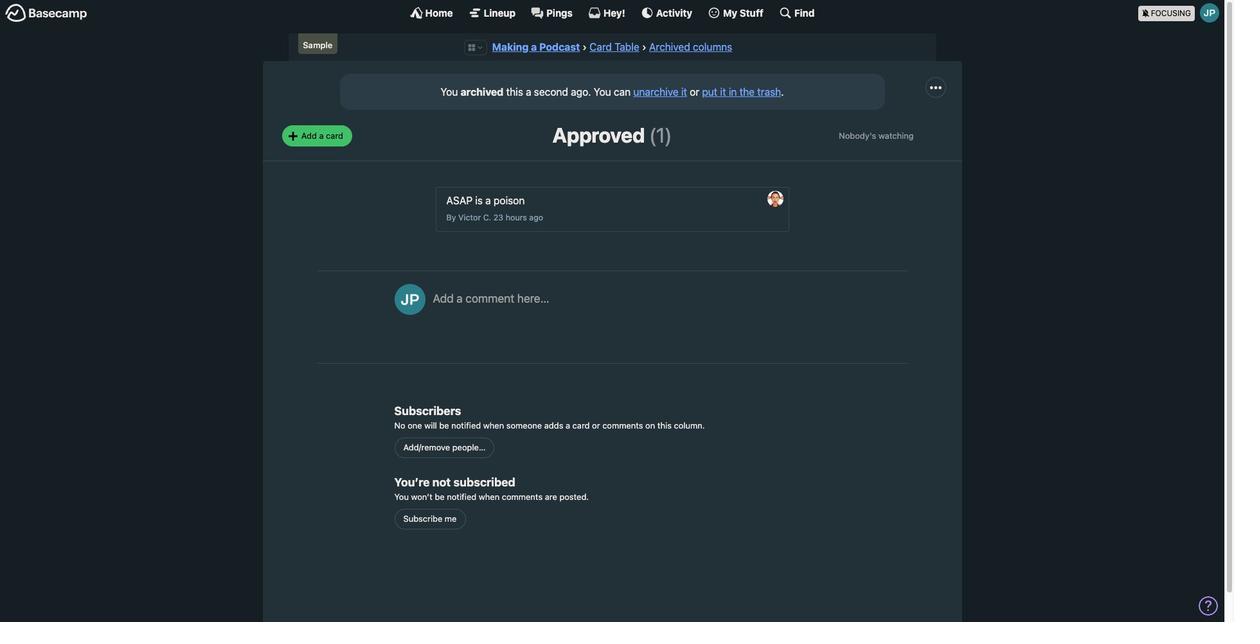 Task type: vqa. For each thing, say whether or not it's contained in the screenshot.
the top Tim Burton icon
no



Task type: describe. For each thing, give the bounding box(es) containing it.
lineup link
[[468, 6, 516, 19]]

a inside add a card link
[[319, 130, 324, 141]]

comment
[[466, 292, 515, 306]]

or for you
[[690, 86, 700, 98]]

1 › from the left
[[583, 41, 587, 53]]

you're not subscribed you won't be notified when comments are posted.
[[394, 476, 589, 502]]

nobody's
[[839, 130, 876, 141]]

lineup
[[484, 7, 516, 18]]

subscribers no one will be notified when someone adds a card or comments on this column.
[[394, 404, 705, 431]]

be inside you're not subscribed you won't be notified when comments are posted.
[[435, 492, 445, 502]]

victor
[[458, 213, 481, 222]]

will
[[425, 420, 437, 431]]

subscribe me
[[403, 514, 457, 524]]

hey!
[[604, 7, 625, 18]]

unarchive
[[633, 86, 679, 98]]

or for subscribers
[[592, 420, 600, 431]]

subscribe me button
[[394, 509, 466, 530]]

not
[[433, 476, 451, 489]]

people…
[[452, 442, 486, 453]]

won't
[[411, 492, 433, 502]]

are
[[545, 492, 557, 502]]

when inside you're not subscribed you won't be notified when comments are posted.
[[479, 492, 500, 502]]

no
[[394, 420, 405, 431]]

put it in the trash link
[[702, 86, 781, 98]]

subscribed
[[454, 476, 516, 489]]

notified inside you're not subscribed you won't be notified when comments are posted.
[[447, 492, 477, 502]]

trash
[[758, 86, 781, 98]]

hours
[[506, 213, 527, 222]]

my stuff button
[[708, 6, 764, 19]]

a inside asap is a poison by victor c. 23 hours ago
[[486, 195, 491, 207]]

ago inside asap is a poison by victor c. 23 hours ago
[[529, 213, 543, 222]]

breadcrumb element
[[288, 33, 936, 61]]

sample element
[[298, 33, 338, 54]]

a second ago element
[[526, 86, 588, 98]]

asap is a poison by victor c. 23 hours ago
[[447, 195, 543, 222]]

add/remove people…
[[403, 442, 486, 453]]

columns
[[693, 41, 732, 53]]

0 horizontal spatial this
[[506, 86, 523, 98]]

notified inside subscribers no one will be notified when someone adds a card or comments on this column.
[[452, 420, 481, 431]]

can
[[614, 86, 631, 98]]

1 . from the left
[[588, 86, 591, 98]]

is
[[475, 195, 483, 207]]

table
[[615, 41, 640, 53]]

annie bryan image
[[767, 191, 784, 207]]

you archived this a second ago .        you can unarchive it or put it in the trash .
[[441, 86, 784, 98]]

archived
[[461, 86, 504, 98]]

comments inside you're not subscribed you won't be notified when comments are posted.
[[502, 492, 543, 502]]

add for add a comment here…
[[433, 292, 454, 306]]

me
[[445, 514, 457, 524]]

activity
[[656, 7, 692, 18]]

my
[[723, 7, 738, 18]]

switch accounts image
[[5, 3, 87, 23]]

home
[[425, 7, 453, 18]]

0 horizontal spatial james peterson image
[[394, 284, 425, 315]]

23 hours ago element
[[494, 213, 543, 222]]

0 vertical spatial card
[[326, 130, 343, 141]]

comments inside subscribers no one will be notified when someone adds a card or comments on this column.
[[603, 420, 643, 431]]

adds
[[544, 420, 563, 431]]



Task type: locate. For each thing, give the bounding box(es) containing it.
1 horizontal spatial or
[[690, 86, 700, 98]]

nobody's watching
[[839, 130, 914, 141]]

0 horizontal spatial add
[[301, 130, 317, 141]]

1 horizontal spatial this
[[658, 420, 672, 431]]

when left the someone
[[483, 420, 504, 431]]

add a comment here…
[[433, 292, 549, 306]]

it left put
[[681, 86, 687, 98]]

add/remove
[[403, 442, 450, 453]]

0 vertical spatial add
[[301, 130, 317, 141]]

23
[[494, 213, 504, 222]]

find
[[795, 7, 815, 18]]

making a podcast link
[[492, 41, 580, 53]]

1 horizontal spatial james peterson image
[[1200, 3, 1220, 23]]

you down you're
[[394, 492, 409, 502]]

a inside breadcrumb element
[[531, 41, 537, 53]]

asap
[[447, 195, 473, 207]]

be down not
[[435, 492, 445, 502]]

or
[[690, 86, 700, 98], [592, 420, 600, 431]]

ago right 'hours'
[[529, 213, 543, 222]]

0 vertical spatial notified
[[452, 420, 481, 431]]

notified
[[452, 420, 481, 431], [447, 492, 477, 502]]

1 vertical spatial ago
[[529, 213, 543, 222]]

archived columns link
[[649, 41, 732, 53]]

this inside subscribers no one will be notified when someone adds a card or comments on this column.
[[658, 420, 672, 431]]

(1)
[[649, 123, 672, 147]]

0 vertical spatial or
[[690, 86, 700, 98]]

by
[[447, 213, 456, 222]]

0 vertical spatial this
[[506, 86, 523, 98]]

watching
[[879, 130, 914, 141]]

or left put
[[690, 86, 700, 98]]

1 horizontal spatial card
[[573, 420, 590, 431]]

my stuff
[[723, 7, 764, 18]]

0 vertical spatial be
[[439, 420, 449, 431]]

1 vertical spatial or
[[592, 420, 600, 431]]

sample
[[303, 40, 333, 50]]

. right the
[[781, 86, 784, 98]]

comments
[[603, 420, 643, 431], [502, 492, 543, 502]]

podcast
[[540, 41, 580, 53]]

pings
[[547, 7, 573, 18]]

add/remove people… link
[[394, 438, 495, 458]]

comments left 'on'
[[603, 420, 643, 431]]

it
[[681, 86, 687, 98], [720, 86, 726, 98]]

ago right second
[[571, 86, 588, 98]]

0 horizontal spatial ago
[[529, 213, 543, 222]]

you left can
[[594, 86, 611, 98]]

making
[[492, 41, 529, 53]]

subscribe
[[403, 514, 443, 524]]

1 it from the left
[[681, 86, 687, 98]]

second
[[534, 86, 568, 98]]

0 horizontal spatial you
[[394, 492, 409, 502]]

0 horizontal spatial or
[[592, 420, 600, 431]]

a inside subscribers no one will be notified when someone adds a card or comments on this column.
[[566, 420, 570, 431]]

2 › from the left
[[642, 41, 647, 53]]

1 vertical spatial be
[[435, 492, 445, 502]]

1 horizontal spatial add
[[433, 292, 454, 306]]

add a card
[[301, 130, 343, 141]]

0 horizontal spatial it
[[681, 86, 687, 98]]

card inside subscribers no one will be notified when someone adds a card or comments on this column.
[[573, 420, 590, 431]]

2 . from the left
[[781, 86, 784, 98]]

you're
[[394, 476, 430, 489]]

pings button
[[531, 6, 573, 19]]

add a comment here… button
[[433, 284, 895, 342]]

poison
[[494, 195, 525, 207]]

c.
[[483, 213, 491, 222]]

approved (1)
[[553, 123, 672, 147]]

card
[[326, 130, 343, 141], [573, 420, 590, 431]]

add a card link
[[282, 126, 352, 147]]

or inside subscribers no one will be notified when someone adds a card or comments on this column.
[[592, 420, 600, 431]]

one
[[408, 420, 422, 431]]

add for add a card
[[301, 130, 317, 141]]

when inside subscribers no one will be notified when someone adds a card or comments on this column.
[[483, 420, 504, 431]]

it left in
[[720, 86, 726, 98]]

0 vertical spatial comments
[[603, 420, 643, 431]]

approved
[[553, 123, 645, 147]]

focusing
[[1151, 8, 1191, 18]]

1 horizontal spatial ago
[[571, 86, 588, 98]]

here…
[[517, 292, 549, 306]]

0 horizontal spatial comments
[[502, 492, 543, 502]]

stuff
[[740, 7, 764, 18]]

.
[[588, 86, 591, 98], [781, 86, 784, 98]]

making a podcast
[[492, 41, 580, 53]]

activity link
[[641, 6, 692, 19]]

someone
[[506, 420, 542, 431]]

0 horizontal spatial card
[[326, 130, 343, 141]]

subscribers
[[394, 404, 461, 418]]

when
[[483, 420, 504, 431], [479, 492, 500, 502]]

› right table
[[642, 41, 647, 53]]

1 horizontal spatial you
[[441, 86, 458, 98]]

be
[[439, 420, 449, 431], [435, 492, 445, 502]]

on
[[646, 420, 655, 431]]

1 vertical spatial add
[[433, 292, 454, 306]]

0 horizontal spatial .
[[588, 86, 591, 98]]

in
[[729, 86, 737, 98]]

0 vertical spatial ago
[[571, 86, 588, 98]]

2 horizontal spatial you
[[594, 86, 611, 98]]

› left card
[[583, 41, 587, 53]]

› card table › archived columns
[[583, 41, 732, 53]]

0 vertical spatial james peterson image
[[1200, 3, 1220, 23]]

column.
[[674, 420, 705, 431]]

the
[[740, 86, 755, 98]]

archived
[[649, 41, 690, 53]]

1 vertical spatial this
[[658, 420, 672, 431]]

you
[[441, 86, 458, 98], [594, 86, 611, 98], [394, 492, 409, 502]]

this
[[506, 86, 523, 98], [658, 420, 672, 431]]

hey! button
[[588, 6, 625, 19]]

1 horizontal spatial comments
[[603, 420, 643, 431]]

. left can
[[588, 86, 591, 98]]

a inside "button"
[[457, 292, 463, 306]]

1 vertical spatial notified
[[447, 492, 477, 502]]

put
[[702, 86, 718, 98]]

this right 'on'
[[658, 420, 672, 431]]

card table link
[[590, 41, 640, 53]]

you left archived
[[441, 86, 458, 98]]

add inside "button"
[[433, 292, 454, 306]]

2 it from the left
[[720, 86, 726, 98]]

1 vertical spatial card
[[573, 420, 590, 431]]

be right will
[[439, 420, 449, 431]]

1 vertical spatial comments
[[502, 492, 543, 502]]

notified up me
[[447, 492, 477, 502]]

›
[[583, 41, 587, 53], [642, 41, 647, 53]]

main element
[[0, 0, 1225, 25]]

add
[[301, 130, 317, 141], [433, 292, 454, 306]]

posted.
[[560, 492, 589, 502]]

1 vertical spatial when
[[479, 492, 500, 502]]

1 horizontal spatial it
[[720, 86, 726, 98]]

find button
[[779, 6, 815, 19]]

1 horizontal spatial .
[[781, 86, 784, 98]]

this right archived
[[506, 86, 523, 98]]

unarchive it link
[[633, 86, 687, 98]]

card
[[590, 41, 612, 53]]

1 vertical spatial james peterson image
[[394, 284, 425, 315]]

when down 'subscribed'
[[479, 492, 500, 502]]

be inside subscribers no one will be notified when someone adds a card or comments on this column.
[[439, 420, 449, 431]]

or right the "adds"
[[592, 420, 600, 431]]

1 horizontal spatial ›
[[642, 41, 647, 53]]

you inside you're not subscribed you won't be notified when comments are posted.
[[394, 492, 409, 502]]

0 horizontal spatial ›
[[583, 41, 587, 53]]

james peterson image
[[1200, 3, 1220, 23], [394, 284, 425, 315]]

focusing button
[[1138, 0, 1225, 25]]

james peterson image inside focusing popup button
[[1200, 3, 1220, 23]]

home link
[[410, 6, 453, 19]]

comments left are
[[502, 492, 543, 502]]

notified up people…
[[452, 420, 481, 431]]

a
[[531, 41, 537, 53], [526, 86, 531, 98], [319, 130, 324, 141], [486, 195, 491, 207], [457, 292, 463, 306], [566, 420, 570, 431]]

ago
[[571, 86, 588, 98], [529, 213, 543, 222]]

0 vertical spatial when
[[483, 420, 504, 431]]



